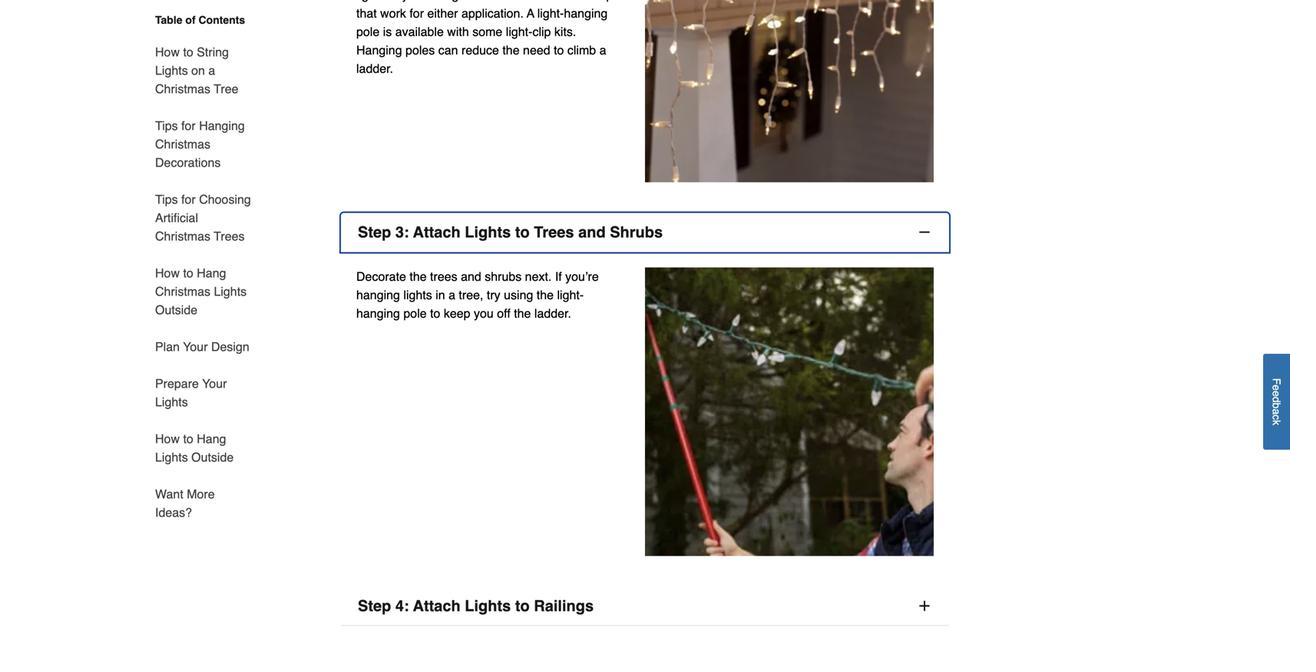 Task type: vqa. For each thing, say whether or not it's contained in the screenshot.
middle a
yes



Task type: locate. For each thing, give the bounding box(es) containing it.
the down next.
[[537, 288, 554, 302]]

1 vertical spatial your
[[202, 377, 227, 391]]

a inside decorate the trees and shrubs next. if you're hanging lights in a tree, try using the light- hanging pole to keep you off the ladder.
[[449, 288, 456, 302]]

table
[[155, 14, 183, 26]]

the right off
[[514, 306, 531, 321]]

0 vertical spatial a
[[209, 63, 215, 78]]

1 hang from the top
[[197, 266, 226, 280]]

light-
[[557, 288, 584, 302]]

tips inside tips for choosing artificial christmas trees
[[155, 192, 178, 207]]

1 horizontal spatial a
[[449, 288, 456, 302]]

tips for hanging christmas decorations
[[155, 119, 245, 170]]

how for how to string lights on a christmas tree
[[155, 45, 180, 59]]

tips up the artificial
[[155, 192, 178, 207]]

lights up want
[[155, 451, 188, 465]]

tips
[[155, 119, 178, 133], [155, 192, 178, 207]]

lights left railings
[[465, 598, 511, 615]]

1 vertical spatial how
[[155, 266, 180, 280]]

more
[[187, 488, 215, 502]]

1 vertical spatial hang
[[197, 432, 226, 446]]

for inside tips for choosing artificial christmas trees
[[181, 192, 196, 207]]

want more ideas? link
[[155, 476, 252, 522]]

1 vertical spatial the
[[537, 288, 554, 302]]

0 horizontal spatial and
[[461, 270, 482, 284]]

attach inside button
[[413, 223, 461, 241]]

1 how from the top
[[155, 45, 180, 59]]

1 step from the top
[[358, 223, 391, 241]]

lights for how to string lights on a christmas tree
[[155, 63, 188, 78]]

how for how to hang christmas lights outside
[[155, 266, 180, 280]]

tips up decorations
[[155, 119, 178, 133]]

step for step 3: attach lights to trees and shrubs
[[358, 223, 391, 241]]

your right plan
[[183, 340, 208, 354]]

to inside "how to string lights on a christmas tree"
[[183, 45, 193, 59]]

1 for from the top
[[181, 119, 196, 133]]

hang for lights
[[197, 266, 226, 280]]

a right the in
[[449, 288, 456, 302]]

artificial
[[155, 211, 198, 225]]

hang
[[197, 266, 226, 280], [197, 432, 226, 446]]

c
[[1271, 415, 1284, 421]]

lights left the on
[[155, 63, 188, 78]]

a
[[209, 63, 215, 78], [449, 288, 456, 302], [1271, 409, 1284, 415]]

a up k
[[1271, 409, 1284, 415]]

trees for christmas
[[214, 229, 245, 244]]

christmas inside tips for choosing artificial christmas trees
[[155, 229, 211, 244]]

2 vertical spatial how
[[155, 432, 180, 446]]

3 how from the top
[[155, 432, 180, 446]]

to
[[183, 45, 193, 59], [515, 223, 530, 241], [183, 266, 193, 280], [430, 306, 441, 321], [183, 432, 193, 446], [515, 598, 530, 615]]

hanging left pole
[[357, 306, 400, 321]]

0 vertical spatial hang
[[197, 266, 226, 280]]

attach
[[413, 223, 461, 241], [413, 598, 461, 615]]

and up tree,
[[461, 270, 482, 284]]

2 tips from the top
[[155, 192, 178, 207]]

lights for how to hang lights outside
[[155, 451, 188, 465]]

1 christmas from the top
[[155, 82, 211, 96]]

0 vertical spatial your
[[183, 340, 208, 354]]

1 vertical spatial tips
[[155, 192, 178, 207]]

trees up if
[[534, 223, 574, 241]]

1 vertical spatial a
[[449, 288, 456, 302]]

and inside button
[[579, 223, 606, 241]]

to down the in
[[430, 306, 441, 321]]

the
[[410, 270, 427, 284], [537, 288, 554, 302], [514, 306, 531, 321]]

trees
[[534, 223, 574, 241], [214, 229, 245, 244]]

step left the 3:
[[358, 223, 391, 241]]

hang down tips for choosing artificial christmas trees link
[[197, 266, 226, 280]]

plus image
[[917, 599, 933, 614]]

k
[[1271, 421, 1284, 426]]

attach for 3:
[[413, 223, 461, 241]]

christmas up decorations
[[155, 137, 211, 151]]

hang for outside
[[197, 432, 226, 446]]

1 tips from the top
[[155, 119, 178, 133]]

the up lights
[[410, 270, 427, 284]]

how down the artificial
[[155, 266, 180, 280]]

0 vertical spatial hanging
[[357, 288, 400, 302]]

0 vertical spatial step
[[358, 223, 391, 241]]

0 horizontal spatial trees
[[214, 229, 245, 244]]

to up the on
[[183, 45, 193, 59]]

1 horizontal spatial trees
[[534, 223, 574, 241]]

your inside prepare your lights
[[202, 377, 227, 391]]

for
[[181, 119, 196, 133], [181, 192, 196, 207]]

to inside how to hang christmas lights outside
[[183, 266, 193, 280]]

christmas down the on
[[155, 82, 211, 96]]

2 attach from the top
[[413, 598, 461, 615]]

3:
[[396, 223, 409, 241]]

step inside button
[[358, 223, 391, 241]]

a inside 'button'
[[1271, 409, 1284, 415]]

how inside how to hang lights outside
[[155, 432, 180, 446]]

1 vertical spatial step
[[358, 598, 391, 615]]

and
[[579, 223, 606, 241], [461, 270, 482, 284]]

for for hanging
[[181, 119, 196, 133]]

0 vertical spatial and
[[579, 223, 606, 241]]

of
[[186, 14, 196, 26]]

table of contents element
[[137, 12, 252, 522]]

a man using a light-hanging pole to place string lights in a tree. image
[[645, 268, 934, 557]]

lights for step 4: attach lights to railings
[[465, 598, 511, 615]]

how
[[155, 45, 180, 59], [155, 266, 180, 280], [155, 432, 180, 446]]

1 vertical spatial hanging
[[357, 306, 400, 321]]

2 vertical spatial a
[[1271, 409, 1284, 415]]

0 horizontal spatial the
[[410, 270, 427, 284]]

how to hang lights outside
[[155, 432, 234, 465]]

how down table
[[155, 45, 180, 59]]

trees inside button
[[534, 223, 574, 241]]

2 step from the top
[[358, 598, 391, 615]]

christmas
[[155, 82, 211, 96], [155, 137, 211, 151], [155, 229, 211, 244], [155, 285, 211, 299]]

2 vertical spatial the
[[514, 306, 531, 321]]

2 hanging from the top
[[357, 306, 400, 321]]

1 horizontal spatial and
[[579, 223, 606, 241]]

1 vertical spatial outside
[[191, 451, 234, 465]]

your right prepare
[[202, 377, 227, 391]]

a right the on
[[209, 63, 215, 78]]

1 attach from the top
[[413, 223, 461, 241]]

and left shrubs
[[579, 223, 606, 241]]

step left 4:
[[358, 598, 391, 615]]

1 vertical spatial for
[[181, 192, 196, 207]]

to left railings
[[515, 598, 530, 615]]

outside
[[155, 303, 198, 317], [191, 451, 234, 465]]

white icicle lights hanging from the gutter of a home. image
[[645, 0, 934, 182]]

lights inside "how to string lights on a christmas tree"
[[155, 63, 188, 78]]

b
[[1271, 403, 1284, 409]]

lights up shrubs
[[465, 223, 511, 241]]

0 vertical spatial how
[[155, 45, 180, 59]]

2 hang from the top
[[197, 432, 226, 446]]

tips inside tips for hanging christmas decorations
[[155, 119, 178, 133]]

0 vertical spatial attach
[[413, 223, 461, 241]]

decorate the trees and shrubs next. if you're hanging lights in a tree, try using the light- hanging pole to keep you off the ladder.
[[357, 270, 599, 321]]

hanging
[[357, 288, 400, 302], [357, 306, 400, 321]]

for up the artificial
[[181, 192, 196, 207]]

hang inside how to hang lights outside
[[197, 432, 226, 446]]

lights
[[155, 63, 188, 78], [465, 223, 511, 241], [214, 285, 247, 299], [155, 395, 188, 410], [155, 451, 188, 465], [465, 598, 511, 615]]

e up d
[[1271, 385, 1284, 391]]

tree
[[214, 82, 239, 96]]

2 for from the top
[[181, 192, 196, 207]]

plan
[[155, 340, 180, 354]]

off
[[497, 306, 511, 321]]

trees down choosing
[[214, 229, 245, 244]]

outside up plan
[[155, 303, 198, 317]]

1 vertical spatial attach
[[413, 598, 461, 615]]

lights inside how to hang lights outside
[[155, 451, 188, 465]]

decorations
[[155, 156, 221, 170]]

a inside "how to string lights on a christmas tree"
[[209, 63, 215, 78]]

0 horizontal spatial a
[[209, 63, 215, 78]]

christmas down the artificial
[[155, 229, 211, 244]]

how for how to hang lights outside
[[155, 432, 180, 446]]

prepare your lights
[[155, 377, 227, 410]]

if
[[555, 270, 562, 284]]

christmas up plan
[[155, 285, 211, 299]]

e
[[1271, 385, 1284, 391], [1271, 391, 1284, 397]]

your
[[183, 340, 208, 354], [202, 377, 227, 391]]

step
[[358, 223, 391, 241], [358, 598, 391, 615]]

how inside how to hang christmas lights outside
[[155, 266, 180, 280]]

2 how from the top
[[155, 266, 180, 280]]

2 christmas from the top
[[155, 137, 211, 151]]

0 vertical spatial tips
[[155, 119, 178, 133]]

0 vertical spatial outside
[[155, 303, 198, 317]]

d
[[1271, 397, 1284, 403]]

3 christmas from the top
[[155, 229, 211, 244]]

to inside how to hang lights outside
[[183, 432, 193, 446]]

to down prepare your lights
[[183, 432, 193, 446]]

your for prepare
[[202, 377, 227, 391]]

1 hanging from the top
[[357, 288, 400, 302]]

2 horizontal spatial the
[[537, 288, 554, 302]]

how down prepare your lights
[[155, 432, 180, 446]]

outside up "more"
[[191, 451, 234, 465]]

lights inside button
[[465, 598, 511, 615]]

1 vertical spatial and
[[461, 270, 482, 284]]

for inside tips for hanging christmas decorations
[[181, 119, 196, 133]]

step 3: attach lights to trees and shrubs
[[358, 223, 663, 241]]

on
[[191, 63, 205, 78]]

trees inside tips for choosing artificial christmas trees
[[214, 229, 245, 244]]

e up b
[[1271, 391, 1284, 397]]

tips for choosing artificial christmas trees
[[155, 192, 251, 244]]

lights down prepare
[[155, 395, 188, 410]]

lights inside button
[[465, 223, 511, 241]]

tree,
[[459, 288, 484, 302]]

try
[[487, 288, 501, 302]]

attach right the 3:
[[413, 223, 461, 241]]

hanging down decorate
[[357, 288, 400, 302]]

hang inside how to hang christmas lights outside
[[197, 266, 226, 280]]

attach right 4:
[[413, 598, 461, 615]]

to down the artificial
[[183, 266, 193, 280]]

ladder.
[[535, 306, 572, 321]]

hang down prepare your lights link
[[197, 432, 226, 446]]

attach inside button
[[413, 598, 461, 615]]

contents
[[199, 14, 245, 26]]

how inside "how to string lights on a christmas tree"
[[155, 45, 180, 59]]

2 horizontal spatial a
[[1271, 409, 1284, 415]]

lights up design
[[214, 285, 247, 299]]

0 vertical spatial for
[[181, 119, 196, 133]]

to up next.
[[515, 223, 530, 241]]

for left hanging
[[181, 119, 196, 133]]

design
[[211, 340, 250, 354]]

step inside button
[[358, 598, 391, 615]]

4 christmas from the top
[[155, 285, 211, 299]]



Task type: describe. For each thing, give the bounding box(es) containing it.
string
[[197, 45, 229, 59]]

2 e from the top
[[1271, 391, 1284, 397]]

tips for choosing artificial christmas trees link
[[155, 181, 252, 255]]

you're
[[566, 270, 599, 284]]

f e e d b a c k button
[[1264, 354, 1291, 450]]

f
[[1271, 379, 1284, 385]]

christmas inside how to hang christmas lights outside
[[155, 285, 211, 299]]

how to hang lights outside link
[[155, 421, 252, 476]]

minus image
[[917, 225, 933, 240]]

choosing
[[199, 192, 251, 207]]

step for step 4: attach lights to railings
[[358, 598, 391, 615]]

step 4: attach lights to railings button
[[341, 587, 950, 626]]

keep
[[444, 306, 471, 321]]

how to hang christmas lights outside
[[155, 266, 247, 317]]

to inside decorate the trees and shrubs next. if you're hanging lights in a tree, try using the light- hanging pole to keep you off the ladder.
[[430, 306, 441, 321]]

prepare your lights link
[[155, 366, 252, 421]]

christmas inside tips for hanging christmas decorations
[[155, 137, 211, 151]]

0 vertical spatial the
[[410, 270, 427, 284]]

table of contents
[[155, 14, 245, 26]]

for for choosing
[[181, 192, 196, 207]]

in
[[436, 288, 445, 302]]

lights
[[404, 288, 432, 302]]

decorate
[[357, 270, 406, 284]]

step 3: attach lights to trees and shrubs button
[[341, 213, 950, 252]]

your for plan
[[183, 340, 208, 354]]

4:
[[396, 598, 409, 615]]

railings
[[534, 598, 594, 615]]

a for how
[[209, 63, 215, 78]]

using
[[504, 288, 534, 302]]

trees
[[430, 270, 458, 284]]

pole
[[404, 306, 427, 321]]

shrubs
[[610, 223, 663, 241]]

hanging
[[199, 119, 245, 133]]

want
[[155, 488, 183, 502]]

outside inside how to hang lights outside
[[191, 451, 234, 465]]

outside inside how to hang christmas lights outside
[[155, 303, 198, 317]]

1 horizontal spatial the
[[514, 306, 531, 321]]

plan your design link
[[155, 329, 250, 366]]

how to string lights on a christmas tree link
[[155, 34, 252, 108]]

shrubs
[[485, 270, 522, 284]]

f e e d b a c k
[[1271, 379, 1284, 426]]

how to hang christmas lights outside link
[[155, 255, 252, 329]]

lights inside how to hang christmas lights outside
[[214, 285, 247, 299]]

attach for 4:
[[413, 598, 461, 615]]

want more ideas?
[[155, 488, 215, 520]]

christmas inside "how to string lights on a christmas tree"
[[155, 82, 211, 96]]

prepare
[[155, 377, 199, 391]]

next.
[[525, 270, 552, 284]]

you
[[474, 306, 494, 321]]

tips for tips for hanging christmas decorations
[[155, 119, 178, 133]]

1 e from the top
[[1271, 385, 1284, 391]]

how to string lights on a christmas tree
[[155, 45, 239, 96]]

and inside decorate the trees and shrubs next. if you're hanging lights in a tree, try using the light- hanging pole to keep you off the ladder.
[[461, 270, 482, 284]]

tips for tips for choosing artificial christmas trees
[[155, 192, 178, 207]]

tips for hanging christmas decorations link
[[155, 108, 252, 181]]

ideas?
[[155, 506, 192, 520]]

trees for to
[[534, 223, 574, 241]]

to inside button
[[515, 223, 530, 241]]

lights inside prepare your lights
[[155, 395, 188, 410]]

plan your design
[[155, 340, 250, 354]]

a for f
[[1271, 409, 1284, 415]]

lights for step 3: attach lights to trees and shrubs
[[465, 223, 511, 241]]

to inside button
[[515, 598, 530, 615]]

step 4: attach lights to railings
[[358, 598, 594, 615]]



